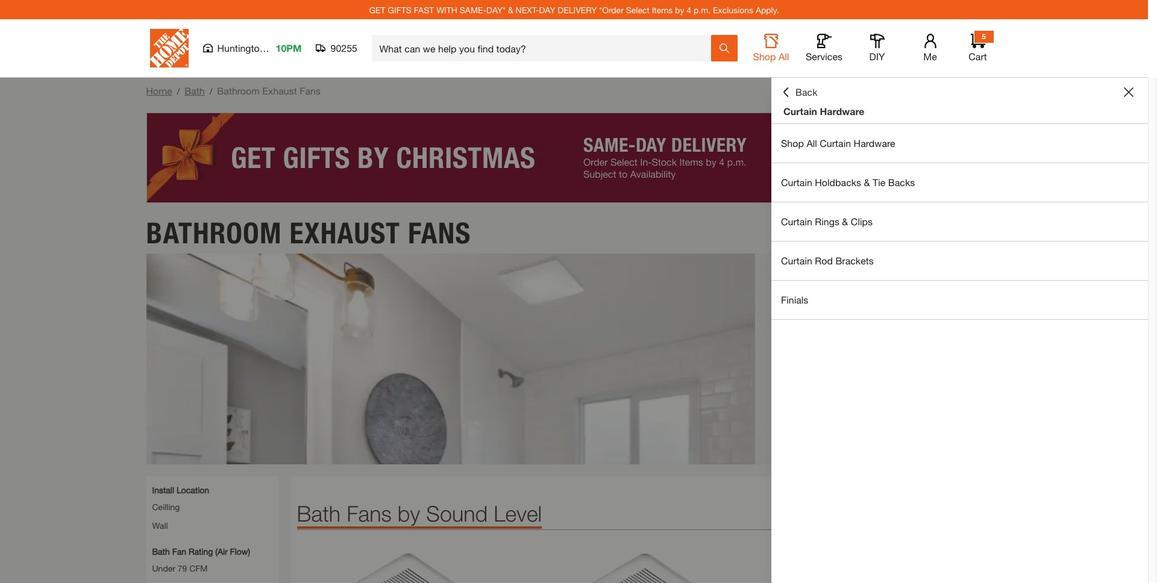 Task type: describe. For each thing, give the bounding box(es) containing it.
under
[[152, 563, 175, 573]]

curtain for rod
[[781, 255, 812, 266]]

curtain for hardware
[[783, 105, 817, 117]]

huntington
[[217, 42, 265, 54]]

bath fan rating (air flow)
[[152, 546, 250, 557]]

boost indoor air quality image
[[146, 253, 1002, 464]]

moderate bath fans image
[[534, 548, 759, 583]]

shop all
[[753, 51, 789, 62]]

tie
[[873, 177, 885, 188]]

1 vertical spatial bathroom
[[146, 215, 282, 250]]

flow)
[[230, 546, 250, 557]]

& for curtain holdbacks & tie backs
[[864, 177, 870, 188]]

curtain down curtain hardware
[[820, 137, 851, 149]]

90255
[[331, 42, 357, 54]]

delivery
[[558, 5, 597, 15]]

back
[[795, 86, 817, 98]]

rod
[[815, 255, 833, 266]]

shop all curtain hardware link
[[771, 124, 1148, 163]]

sound
[[426, 500, 488, 526]]

huntington park
[[217, 42, 287, 54]]

rings
[[815, 216, 839, 227]]

shop for shop all curtain hardware
[[781, 137, 804, 149]]

0 vertical spatial &
[[508, 5, 513, 15]]

wall
[[152, 520, 168, 531]]

with
[[436, 5, 457, 15]]

finials
[[781, 294, 808, 306]]

cfm
[[189, 563, 208, 573]]

location
[[177, 485, 209, 495]]

home / bath / bathroom exhaust fans
[[146, 85, 321, 96]]

shop all curtain hardware
[[781, 137, 895, 149]]

cart 5
[[969, 32, 987, 62]]

4
[[687, 5, 691, 15]]

services
[[806, 51, 842, 62]]

cart
[[969, 51, 987, 62]]

under 79 cfm link
[[152, 563, 208, 573]]

services button
[[805, 34, 843, 63]]

0 vertical spatial bath
[[184, 85, 205, 96]]

apply.
[[756, 5, 779, 15]]

sponsored banner image
[[146, 113, 1002, 203]]

curtain hardware
[[783, 105, 864, 117]]

curtain for holdbacks
[[781, 177, 812, 188]]

0 vertical spatial by
[[675, 5, 684, 15]]

day
[[539, 5, 555, 15]]

0 vertical spatial exhaust
[[262, 85, 297, 96]]

0 horizontal spatial by
[[398, 500, 420, 526]]

bath for bath fan rating (air flow)
[[152, 546, 170, 557]]

ceilling link
[[152, 502, 180, 512]]

the home depot logo image
[[150, 29, 188, 67]]

get
[[369, 5, 385, 15]]

backs
[[888, 177, 915, 188]]

curtain rings & clips
[[781, 216, 873, 227]]

next-
[[516, 5, 539, 15]]

curtain holdbacks & tie backs link
[[771, 163, 1148, 202]]

1 / from the left
[[177, 86, 180, 96]]

quiet bath fans image
[[297, 548, 522, 583]]

0 vertical spatial fans
[[300, 85, 321, 96]]

day*
[[486, 5, 506, 15]]

loud bath fans image
[[771, 548, 996, 583]]

shop for shop all
[[753, 51, 776, 62]]

bath link
[[184, 85, 205, 96]]

home link
[[146, 85, 172, 96]]

2 vertical spatial fans
[[347, 500, 392, 526]]

curtain holdbacks & tie backs
[[781, 177, 915, 188]]

back button
[[781, 86, 817, 98]]



Task type: vqa. For each thing, say whether or not it's contained in the screenshot.
4X
no



Task type: locate. For each thing, give the bounding box(es) containing it.
1 vertical spatial all
[[807, 137, 817, 149]]

shop down the apply.
[[753, 51, 776, 62]]

bath
[[184, 85, 205, 96], [297, 500, 341, 526], [152, 546, 170, 557]]

diy button
[[858, 34, 896, 63]]

same-
[[460, 5, 486, 15]]

5
[[982, 32, 986, 41]]

0 vertical spatial bathroom
[[217, 85, 260, 96]]

brackets
[[835, 255, 874, 266]]

2 vertical spatial bath
[[152, 546, 170, 557]]

curtain
[[783, 105, 817, 117], [820, 137, 851, 149], [781, 177, 812, 188], [781, 216, 812, 227], [781, 255, 812, 266]]

finials link
[[771, 281, 1148, 319]]

bath for bath fans by sound level
[[297, 500, 341, 526]]

79
[[178, 563, 187, 573]]

2 horizontal spatial bath
[[297, 500, 341, 526]]

hardware up tie at the top of page
[[854, 137, 895, 149]]

0 horizontal spatial all
[[779, 51, 789, 62]]

by
[[675, 5, 684, 15], [398, 500, 420, 526]]

all for shop all
[[779, 51, 789, 62]]

p.m.
[[694, 5, 710, 15]]

& for curtain rings & clips
[[842, 216, 848, 227]]

10pm
[[276, 42, 302, 54]]

clips
[[851, 216, 873, 227]]

1 horizontal spatial bath
[[184, 85, 205, 96]]

all inside button
[[779, 51, 789, 62]]

0 horizontal spatial shop
[[753, 51, 776, 62]]

menu containing shop all curtain hardware
[[771, 124, 1148, 320]]

1 horizontal spatial by
[[675, 5, 684, 15]]

curtain left holdbacks
[[781, 177, 812, 188]]

0 vertical spatial shop
[[753, 51, 776, 62]]

rating
[[189, 546, 213, 557]]

2 horizontal spatial fans
[[408, 215, 471, 250]]

curtain rod brackets link
[[771, 242, 1148, 280]]

shop inside shop all button
[[753, 51, 776, 62]]

curtain rings & clips link
[[771, 202, 1148, 241]]

me button
[[911, 34, 949, 63]]

all up back "button"
[[779, 51, 789, 62]]

2 vertical spatial &
[[842, 216, 848, 227]]

install
[[152, 485, 174, 495]]

shop inside shop all curtain hardware link
[[781, 137, 804, 149]]

hardware
[[820, 105, 864, 117], [854, 137, 895, 149]]

1 vertical spatial by
[[398, 500, 420, 526]]

all down curtain hardware
[[807, 137, 817, 149]]

park
[[268, 42, 287, 54]]

2 horizontal spatial &
[[864, 177, 870, 188]]

0 horizontal spatial /
[[177, 86, 180, 96]]

1 horizontal spatial shop
[[781, 137, 804, 149]]

exhaust
[[262, 85, 297, 96], [289, 215, 400, 250]]

&
[[508, 5, 513, 15], [864, 177, 870, 188], [842, 216, 848, 227]]

1 horizontal spatial /
[[210, 86, 212, 96]]

gifts
[[388, 5, 412, 15]]

diy
[[869, 51, 885, 62]]

all
[[779, 51, 789, 62], [807, 137, 817, 149]]

& left tie at the top of page
[[864, 177, 870, 188]]

menu
[[771, 124, 1148, 320]]

& left clips
[[842, 216, 848, 227]]

feedback link image
[[1141, 204, 1157, 269]]

curtain left rings
[[781, 216, 812, 227]]

0 horizontal spatial fans
[[300, 85, 321, 96]]

fan
[[172, 546, 186, 557]]

by left sound
[[398, 500, 420, 526]]

hardware up shop all curtain hardware
[[820, 105, 864, 117]]

bath fans by sound level
[[297, 500, 542, 526]]

1 horizontal spatial fans
[[347, 500, 392, 526]]

90255 button
[[316, 42, 358, 54]]

1 vertical spatial &
[[864, 177, 870, 188]]

shop
[[753, 51, 776, 62], [781, 137, 804, 149]]

curtain rod brackets
[[781, 255, 874, 266]]

fans
[[300, 85, 321, 96], [408, 215, 471, 250], [347, 500, 392, 526]]

install location
[[152, 485, 209, 495]]

1 horizontal spatial all
[[807, 137, 817, 149]]

/ right bath link
[[210, 86, 212, 96]]

me
[[923, 51, 937, 62]]

*order
[[599, 5, 624, 15]]

bathroom
[[217, 85, 260, 96], [146, 215, 282, 250]]

exclusions
[[713, 5, 753, 15]]

0 vertical spatial hardware
[[820, 105, 864, 117]]

items
[[652, 5, 673, 15]]

1 vertical spatial hardware
[[854, 137, 895, 149]]

by left 4
[[675, 5, 684, 15]]

level
[[494, 500, 542, 526]]

bathroom exhaust fans
[[146, 215, 471, 250]]

1 vertical spatial shop
[[781, 137, 804, 149]]

home
[[146, 85, 172, 96]]

curtain down back "button"
[[783, 105, 817, 117]]

1 vertical spatial exhaust
[[289, 215, 400, 250]]

curtain left 'rod'
[[781, 255, 812, 266]]

1 vertical spatial fans
[[408, 215, 471, 250]]

0 horizontal spatial &
[[508, 5, 513, 15]]

drawer close image
[[1124, 87, 1134, 97]]

wall link
[[152, 520, 168, 531]]

fast
[[414, 5, 434, 15]]

0 vertical spatial all
[[779, 51, 789, 62]]

under 79 cfm
[[152, 563, 208, 573]]

What can we help you find today? search field
[[379, 36, 710, 61]]

(air
[[215, 546, 228, 557]]

0 horizontal spatial bath
[[152, 546, 170, 557]]

curtain for rings
[[781, 216, 812, 227]]

all for shop all curtain hardware
[[807, 137, 817, 149]]

1 horizontal spatial &
[[842, 216, 848, 227]]

holdbacks
[[815, 177, 861, 188]]

ceilling
[[152, 502, 180, 512]]

2 / from the left
[[210, 86, 212, 96]]

curtain inside "link"
[[781, 255, 812, 266]]

& right day*
[[508, 5, 513, 15]]

/
[[177, 86, 180, 96], [210, 86, 212, 96]]

/ left bath link
[[177, 86, 180, 96]]

shop down curtain hardware
[[781, 137, 804, 149]]

select
[[626, 5, 650, 15]]

shop all button
[[752, 34, 790, 63]]

1 vertical spatial bath
[[297, 500, 341, 526]]

get gifts fast with same-day* & next-day delivery *order select items by 4 p.m. exclusions apply.
[[369, 5, 779, 15]]



